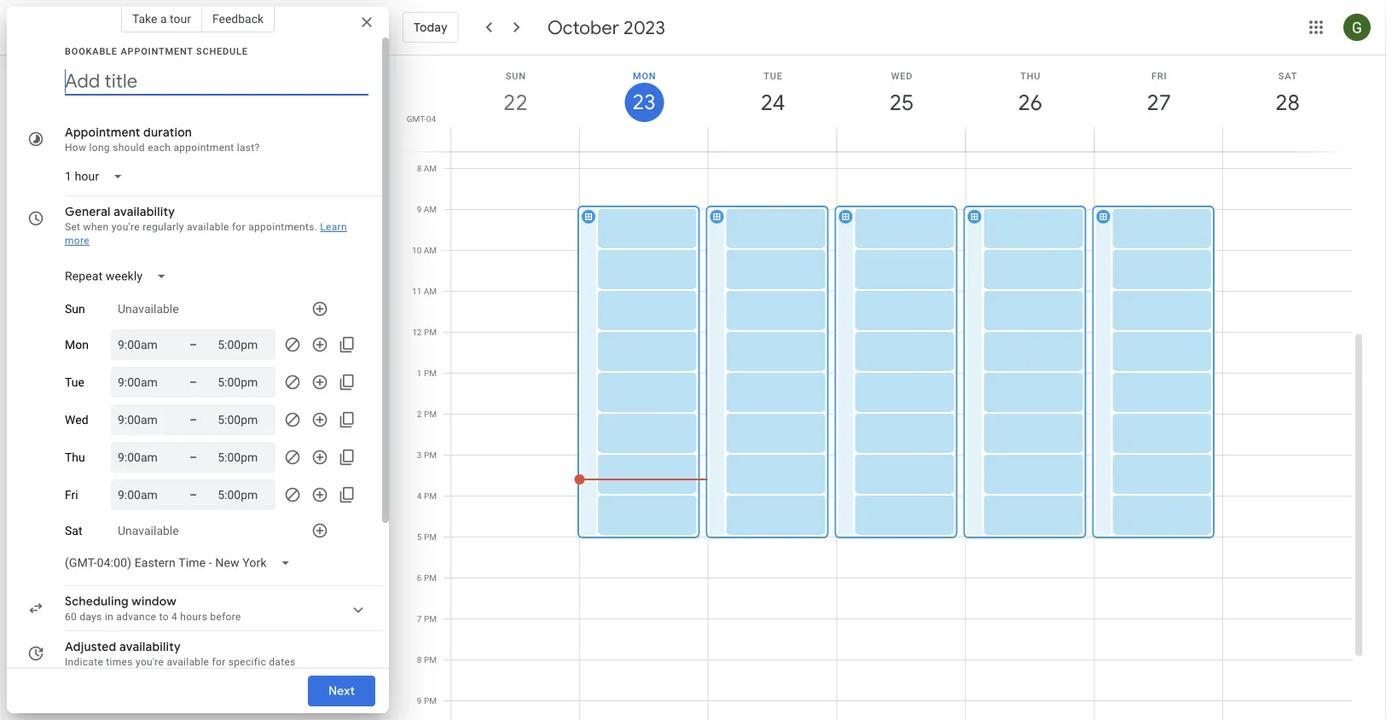 Task type: locate. For each thing, give the bounding box(es) containing it.
fri 27
[[1146, 70, 1171, 116]]

thu for thu 26
[[1021, 70, 1041, 81]]

thu inside 'thu 26'
[[1021, 70, 1041, 81]]

availability inside adjusted availability indicate times you're available for specific dates
[[119, 639, 181, 655]]

0 horizontal spatial mon
[[65, 338, 89, 352]]

pm up 5 pm on the bottom left of the page
[[424, 491, 437, 501]]

availability for general
[[114, 204, 175, 219]]

0 vertical spatial mon
[[633, 70, 657, 81]]

you're down general availability
[[111, 221, 140, 233]]

04
[[427, 114, 436, 124]]

available inside adjusted availability indicate times you're available for specific dates
[[167, 656, 209, 668]]

general
[[65, 204, 111, 219]]

take a tour
[[132, 12, 191, 26]]

1 horizontal spatial mon
[[633, 70, 657, 81]]

3 – from the top
[[189, 413, 197, 427]]

24 column header
[[708, 55, 838, 151]]

sat up saturday, october 28 "element" on the top of the page
[[1279, 70, 1298, 81]]

monday, october 23, today element
[[625, 83, 664, 122]]

pm right 6
[[424, 573, 437, 583]]

bookable
[[65, 46, 118, 56]]

tue up tuesday, october 24 element
[[764, 70, 783, 81]]

specific
[[229, 656, 266, 668]]

adjusted availability indicate times you're available for specific dates
[[65, 639, 296, 668]]

thu left start time on thursdays text box
[[65, 450, 85, 464]]

5
[[417, 532, 422, 542]]

0 vertical spatial fri
[[1152, 70, 1168, 81]]

0 horizontal spatial thu
[[65, 450, 85, 464]]

0 horizontal spatial for
[[212, 656, 226, 668]]

sun for sun
[[65, 302, 85, 316]]

26 column header
[[966, 55, 1095, 151]]

1 horizontal spatial sat
[[1279, 70, 1298, 81]]

am down 8 am
[[424, 204, 437, 215]]

25 column header
[[837, 55, 966, 151]]

bookable appointment schedule
[[65, 46, 248, 56]]

– left end time on tuesdays text box
[[189, 375, 197, 389]]

– right start time on mondays text box
[[189, 338, 197, 352]]

4 am from the top
[[424, 286, 437, 297]]

tue for tue 24
[[764, 70, 783, 81]]

fri for fri
[[65, 488, 78, 502]]

tue left start time on tuesdays text box
[[65, 375, 84, 389]]

fri for fri 27
[[1152, 70, 1168, 81]]

sat inside sat 28
[[1279, 70, 1298, 81]]

0 horizontal spatial sun
[[65, 302, 85, 316]]

pm right 7
[[424, 614, 437, 624]]

9 am
[[417, 204, 437, 215]]

am for 11 am
[[424, 286, 437, 297]]

1
[[417, 368, 422, 378]]

sun inside sun 22
[[506, 70, 526, 81]]

3 pm from the top
[[424, 409, 437, 419]]

am right the 10 on the top of the page
[[424, 245, 437, 256]]

1 horizontal spatial tue
[[764, 70, 783, 81]]

sat for sat 28
[[1279, 70, 1298, 81]]

Start time on Wednesdays text field
[[118, 410, 169, 430]]

2 – from the top
[[189, 375, 197, 389]]

– left "end time on thursdays" text field
[[189, 450, 197, 464]]

8 for 8 am
[[417, 163, 422, 174]]

sun 22
[[503, 70, 527, 116]]

8 down 7
[[417, 655, 422, 665]]

available
[[187, 221, 229, 233], [167, 656, 209, 668]]

0 vertical spatial 8
[[417, 163, 422, 174]]

days
[[80, 611, 102, 623]]

1 vertical spatial availability
[[119, 639, 181, 655]]

0 horizontal spatial sat
[[65, 524, 82, 538]]

1 vertical spatial for
[[212, 656, 226, 668]]

0 horizontal spatial tue
[[65, 375, 84, 389]]

hours
[[180, 611, 207, 623]]

0 vertical spatial thu
[[1021, 70, 1041, 81]]

thu up the thursday, october 26 element
[[1021, 70, 1041, 81]]

am for 9 am
[[424, 204, 437, 215]]

availability down to
[[119, 639, 181, 655]]

am up 9 am
[[424, 163, 437, 174]]

for left specific
[[212, 656, 226, 668]]

6
[[417, 573, 422, 583]]

– for mon
[[189, 338, 197, 352]]

– right start time on wednesdays text field
[[189, 413, 197, 427]]

for left appointments.
[[232, 221, 246, 233]]

0 vertical spatial for
[[232, 221, 246, 233]]

8
[[417, 163, 422, 174], [417, 655, 422, 665]]

9 up the 10 on the top of the page
[[417, 204, 422, 215]]

appointment
[[174, 142, 234, 154]]

window
[[132, 594, 177, 609]]

1 horizontal spatial sun
[[506, 70, 526, 81]]

None field
[[58, 161, 137, 192], [58, 261, 180, 292], [58, 548, 304, 579], [58, 161, 137, 192], [58, 261, 180, 292], [58, 548, 304, 579]]

thu
[[1021, 70, 1041, 81], [65, 450, 85, 464]]

take
[[132, 12, 157, 26]]

wed left start time on wednesdays text field
[[65, 413, 88, 427]]

End time on Tuesdays text field
[[218, 372, 269, 393]]

2 am from the top
[[424, 204, 437, 215]]

saturday, october 28 element
[[1269, 83, 1308, 122]]

gmt-
[[407, 114, 427, 124]]

0 vertical spatial unavailable
[[118, 302, 179, 316]]

1 9 from the top
[[417, 204, 422, 215]]

–
[[189, 338, 197, 352], [189, 375, 197, 389], [189, 413, 197, 427], [189, 450, 197, 464], [189, 488, 197, 502]]

to
[[159, 611, 169, 623]]

5 – from the top
[[189, 488, 197, 502]]

sat for sat
[[65, 524, 82, 538]]

pm for 4 pm
[[424, 491, 437, 501]]

22 column header
[[451, 55, 580, 151]]

grid
[[396, 55, 1366, 720]]

0 vertical spatial wed
[[892, 70, 913, 81]]

0 vertical spatial tue
[[764, 70, 783, 81]]

sun
[[506, 70, 526, 81], [65, 302, 85, 316]]

1 am from the top
[[424, 163, 437, 174]]

fri inside fri 27
[[1152, 70, 1168, 81]]

pm down "7 pm"
[[424, 655, 437, 665]]

pm right 12
[[424, 327, 437, 338]]

unavailable down start time on fridays text field
[[118, 524, 179, 538]]

3 am from the top
[[424, 245, 437, 256]]

2 pm
[[417, 409, 437, 419]]

2 unavailable from the top
[[118, 524, 179, 538]]

1 vertical spatial sun
[[65, 302, 85, 316]]

1 vertical spatial 4
[[172, 611, 178, 623]]

1 – from the top
[[189, 338, 197, 352]]

wed up the wednesday, october 25 element on the top right of page
[[892, 70, 913, 81]]

– left end time on fridays text field
[[189, 488, 197, 502]]

pm
[[424, 327, 437, 338], [424, 368, 437, 378], [424, 409, 437, 419], [424, 450, 437, 460], [424, 491, 437, 501], [424, 532, 437, 542], [424, 573, 437, 583], [424, 614, 437, 624], [424, 655, 437, 665], [424, 696, 437, 706]]

10 pm from the top
[[424, 696, 437, 706]]

feedback button
[[202, 5, 275, 32]]

8 for 8 pm
[[417, 655, 422, 665]]

duration
[[143, 125, 192, 140]]

23
[[632, 89, 655, 116]]

1 vertical spatial unavailable
[[118, 524, 179, 538]]

4 right to
[[172, 611, 178, 623]]

28 column header
[[1223, 55, 1353, 151]]

9 pm from the top
[[424, 655, 437, 665]]

1 vertical spatial fri
[[65, 488, 78, 502]]

2 9 from the top
[[417, 696, 422, 706]]

End time on Wednesdays text field
[[218, 410, 269, 430]]

9
[[417, 204, 422, 215], [417, 696, 422, 706]]

4 – from the top
[[189, 450, 197, 464]]

1 vertical spatial 8
[[417, 655, 422, 665]]

9 down 8 pm
[[417, 696, 422, 706]]

1 vertical spatial mon
[[65, 338, 89, 352]]

sunday, october 22 element
[[496, 83, 535, 122]]

0 vertical spatial availability
[[114, 204, 175, 219]]

sun down more
[[65, 302, 85, 316]]

2023
[[624, 15, 666, 39]]

am for 10 am
[[424, 245, 437, 256]]

availability up regularly
[[114, 204, 175, 219]]

1 horizontal spatial thu
[[1021, 70, 1041, 81]]

mon
[[633, 70, 657, 81], [65, 338, 89, 352]]

4 pm from the top
[[424, 450, 437, 460]]

8 pm from the top
[[424, 614, 437, 624]]

1 vertical spatial tue
[[65, 375, 84, 389]]

dates
[[269, 656, 296, 668]]

today button
[[403, 7, 459, 48]]

unavailable
[[118, 302, 179, 316], [118, 524, 179, 538]]

5 pm from the top
[[424, 491, 437, 501]]

4 pm
[[417, 491, 437, 501]]

availability
[[114, 204, 175, 219], [119, 639, 181, 655]]

mon left start time on mondays text box
[[65, 338, 89, 352]]

1 vertical spatial available
[[167, 656, 209, 668]]

Start time on Tuesdays text field
[[118, 372, 169, 393]]

– for wed
[[189, 413, 197, 427]]

3 pm
[[417, 450, 437, 460]]

End time on Thursdays text field
[[218, 447, 269, 468]]

feedback
[[212, 12, 264, 26]]

pm right 2
[[424, 409, 437, 419]]

1 horizontal spatial 4
[[417, 491, 422, 501]]

8 up 9 am
[[417, 163, 422, 174]]

pm right the 1
[[424, 368, 437, 378]]

0 vertical spatial sun
[[506, 70, 526, 81]]

1 horizontal spatial wed
[[892, 70, 913, 81]]

1 pm from the top
[[424, 327, 437, 338]]

sun up sunday, october 22 element
[[506, 70, 526, 81]]

1 vertical spatial wed
[[65, 413, 88, 427]]

am
[[424, 163, 437, 174], [424, 204, 437, 215], [424, 245, 437, 256], [424, 286, 437, 297]]

mon 23
[[632, 70, 657, 116]]

fri left start time on fridays text field
[[65, 488, 78, 502]]

wed inside wed 25
[[892, 70, 913, 81]]

1 unavailable from the top
[[118, 302, 179, 316]]

Start time on Fridays text field
[[118, 485, 169, 505]]

mon up 23 on the left of page
[[633, 70, 657, 81]]

you're
[[111, 221, 140, 233], [136, 656, 164, 668]]

4 up the 5
[[417, 491, 422, 501]]

1 vertical spatial thu
[[65, 450, 85, 464]]

9 for 9 pm
[[417, 696, 422, 706]]

sat up scheduling
[[65, 524, 82, 538]]

2 8 from the top
[[417, 655, 422, 665]]

appointment duration how long should each appointment last?
[[65, 125, 260, 154]]

fri up friday, october 27 element on the top right
[[1152, 70, 1168, 81]]

0 vertical spatial 9
[[417, 204, 422, 215]]

pm down 8 pm
[[424, 696, 437, 706]]

pm right the 5
[[424, 532, 437, 542]]

fri
[[1152, 70, 1168, 81], [65, 488, 78, 502]]

learn more link
[[65, 221, 347, 247]]

october 2023
[[548, 15, 666, 39]]

0 vertical spatial sat
[[1279, 70, 1298, 81]]

2 pm from the top
[[424, 368, 437, 378]]

1 8 from the top
[[417, 163, 422, 174]]

pm right 3
[[424, 450, 437, 460]]

available down hours
[[167, 656, 209, 668]]

7 pm from the top
[[424, 573, 437, 583]]

mon for mon
[[65, 338, 89, 352]]

1 vertical spatial 9
[[417, 696, 422, 706]]

for
[[232, 221, 246, 233], [212, 656, 226, 668]]

scheduling
[[65, 594, 129, 609]]

11 am
[[412, 286, 437, 297]]

0 horizontal spatial fri
[[65, 488, 78, 502]]

0 horizontal spatial wed
[[65, 413, 88, 427]]

available right regularly
[[187, 221, 229, 233]]

1 horizontal spatial fri
[[1152, 70, 1168, 81]]

0 vertical spatial you're
[[111, 221, 140, 233]]

am right 11
[[424, 286, 437, 297]]

mon inside mon 23
[[633, 70, 657, 81]]

tue inside tue 24
[[764, 70, 783, 81]]

sat
[[1279, 70, 1298, 81], [65, 524, 82, 538]]

thu for thu
[[65, 450, 85, 464]]

1 vertical spatial sat
[[65, 524, 82, 538]]

you're right times
[[136, 656, 164, 668]]

unavailable up start time on mondays text box
[[118, 302, 179, 316]]

0 horizontal spatial 4
[[172, 611, 178, 623]]

set when you're regularly available for appointments.
[[65, 221, 318, 233]]

grid containing 22
[[396, 55, 1366, 720]]

6 pm from the top
[[424, 532, 437, 542]]

1 vertical spatial you're
[[136, 656, 164, 668]]

tour
[[170, 12, 191, 26]]

how
[[65, 142, 86, 154]]

appointments.
[[248, 221, 318, 233]]

pm for 5 pm
[[424, 532, 437, 542]]

wed
[[892, 70, 913, 81], [65, 413, 88, 427]]

pm for 8 pm
[[424, 655, 437, 665]]



Task type: describe. For each thing, give the bounding box(es) containing it.
am for 8 am
[[424, 163, 437, 174]]

scheduling window 60 days in advance to 4 hours before
[[65, 594, 241, 623]]

in
[[105, 611, 114, 623]]

– for fri
[[189, 488, 197, 502]]

27 column header
[[1094, 55, 1224, 151]]

10 am
[[412, 245, 437, 256]]

general availability
[[65, 204, 175, 219]]

tuesday, october 24 element
[[754, 83, 793, 122]]

gmt-04
[[407, 114, 436, 124]]

10
[[412, 245, 422, 256]]

tue for tue
[[65, 375, 84, 389]]

9 for 9 am
[[417, 204, 422, 215]]

pm for 9 pm
[[424, 696, 437, 706]]

you're inside adjusted availability indicate times you're available for specific dates
[[136, 656, 164, 668]]

each
[[148, 142, 171, 154]]

regularly
[[143, 221, 184, 233]]

28
[[1275, 88, 1299, 116]]

unavailable for sun
[[118, 302, 179, 316]]

tue 24
[[760, 70, 784, 116]]

set
[[65, 221, 80, 233]]

22
[[503, 88, 527, 116]]

5 pm
[[417, 532, 437, 542]]

End time on Mondays text field
[[218, 335, 269, 355]]

last?
[[237, 142, 260, 154]]

pm for 12 pm
[[424, 327, 437, 338]]

End time on Fridays text field
[[218, 485, 269, 505]]

12
[[412, 327, 422, 338]]

indicate
[[65, 656, 103, 668]]

8 pm
[[417, 655, 437, 665]]

23 column header
[[579, 55, 709, 151]]

25
[[889, 88, 913, 116]]

friday, october 27 element
[[1140, 83, 1179, 122]]

7 pm
[[417, 614, 437, 624]]

pm for 2 pm
[[424, 409, 437, 419]]

wed 25
[[889, 70, 913, 116]]

11
[[412, 286, 422, 297]]

Start time on Thursdays text field
[[118, 447, 169, 468]]

learn
[[320, 221, 347, 233]]

take a tour button
[[121, 5, 202, 32]]

wed for wed
[[65, 413, 88, 427]]

availability for adjusted
[[119, 639, 181, 655]]

24
[[760, 88, 784, 116]]

pm for 1 pm
[[424, 368, 437, 378]]

when
[[83, 221, 109, 233]]

27
[[1146, 88, 1171, 116]]

mon for mon 23
[[633, 70, 657, 81]]

3
[[417, 450, 422, 460]]

more
[[65, 235, 90, 247]]

0 vertical spatial available
[[187, 221, 229, 233]]

appointment
[[65, 125, 140, 140]]

1 pm
[[417, 368, 437, 378]]

october
[[548, 15, 620, 39]]

pm for 7 pm
[[424, 614, 437, 624]]

sun for sun 22
[[506, 70, 526, 81]]

60
[[65, 611, 77, 623]]

0 vertical spatial 4
[[417, 491, 422, 501]]

Start time on Mondays text field
[[118, 335, 169, 355]]

pm for 3 pm
[[424, 450, 437, 460]]

thu 26
[[1017, 70, 1042, 116]]

7
[[417, 614, 422, 624]]

next
[[328, 684, 355, 699]]

thursday, october 26 element
[[1011, 83, 1050, 122]]

4 inside scheduling window 60 days in advance to 4 hours before
[[172, 611, 178, 623]]

Add title text field
[[65, 68, 369, 94]]

9 pm
[[417, 696, 437, 706]]

a
[[160, 12, 167, 26]]

for inside adjusted availability indicate times you're available for specific dates
[[212, 656, 226, 668]]

next button
[[308, 671, 375, 712]]

before
[[210, 611, 241, 623]]

long
[[89, 142, 110, 154]]

should
[[113, 142, 145, 154]]

sat 28
[[1275, 70, 1299, 116]]

advance
[[116, 611, 156, 623]]

wed for wed 25
[[892, 70, 913, 81]]

2
[[417, 409, 422, 419]]

26
[[1017, 88, 1042, 116]]

– for thu
[[189, 450, 197, 464]]

times
[[106, 656, 133, 668]]

appointment
[[121, 46, 193, 56]]

adjusted
[[65, 639, 116, 655]]

– for tue
[[189, 375, 197, 389]]

12 pm
[[412, 327, 437, 338]]

8 am
[[417, 163, 437, 174]]

6 pm
[[417, 573, 437, 583]]

today
[[414, 20, 448, 35]]

learn more
[[65, 221, 347, 247]]

unavailable for sat
[[118, 524, 179, 538]]

schedule
[[196, 46, 248, 56]]

pm for 6 pm
[[424, 573, 437, 583]]

wednesday, october 25 element
[[882, 83, 922, 122]]

1 horizontal spatial for
[[232, 221, 246, 233]]



Task type: vqa. For each thing, say whether or not it's contained in the screenshot.
Create new calendar within tree
no



